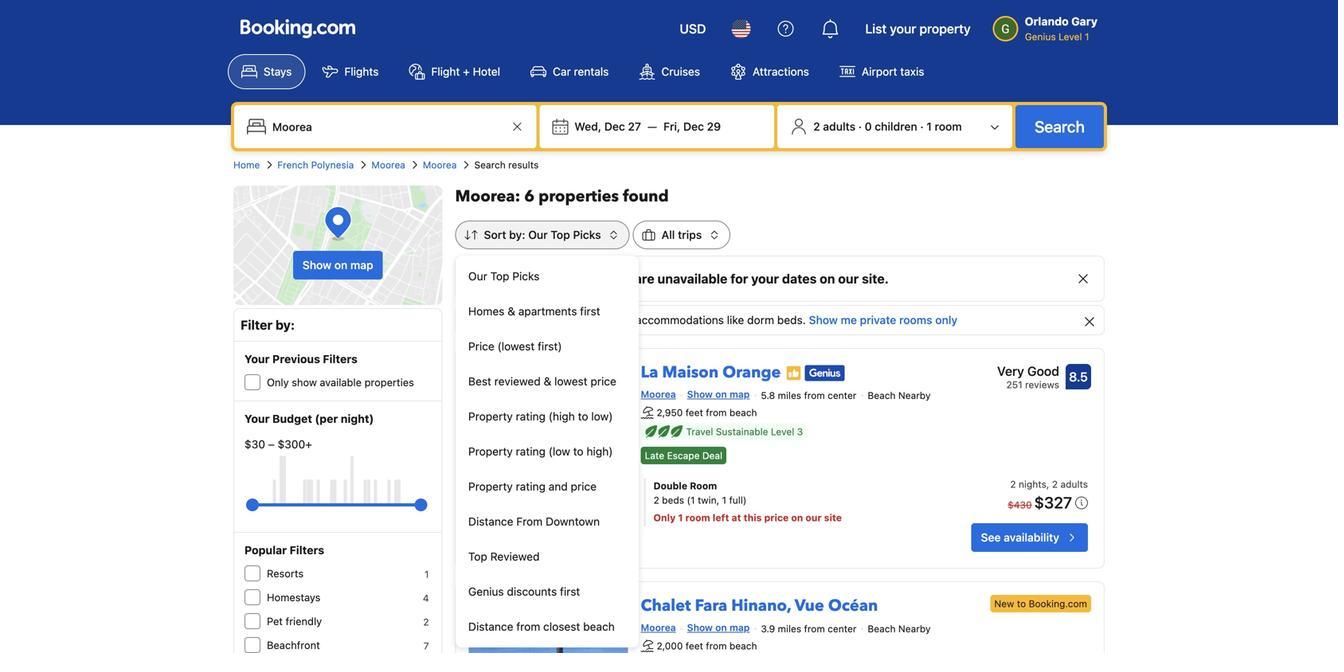 Task type: locate. For each thing, give the bounding box(es) containing it.
1 vertical spatial our
[[468, 270, 487, 283]]

0 horizontal spatial room
[[685, 512, 710, 523]]

from left closest at the left bottom of page
[[516, 620, 540, 633]]

late escape deal
[[645, 450, 722, 461]]

rooms
[[899, 313, 932, 327]]

1 vertical spatial filters
[[290, 544, 324, 557]]

property up property rating and price
[[468, 445, 513, 458]]

vue
[[795, 595, 824, 617]]

0 vertical spatial miles
[[778, 390, 801, 401]]

beach nearby for 5.8 miles from center
[[868, 390, 931, 401]]

1 vertical spatial rating
[[516, 445, 546, 458]]

to inside button
[[573, 445, 584, 458]]

from down "fara" at right
[[706, 640, 727, 651]]

site
[[824, 512, 842, 523]]

1 beach from the top
[[868, 390, 896, 401]]

feet for 2,950
[[686, 407, 703, 418]]

1 horizontal spatial moorea link
[[423, 158, 457, 172]]

discounts
[[507, 585, 557, 598]]

dec left 27
[[604, 120, 625, 133]]

price right this
[[764, 512, 789, 523]]

properties up the night)
[[364, 376, 414, 388]]

0 vertical spatial adults
[[823, 120, 856, 133]]

beachfront
[[267, 639, 320, 651]]

1 vertical spatial beach
[[583, 620, 615, 633]]

1 vertical spatial results
[[489, 313, 523, 327]]

very
[[997, 364, 1024, 379]]

1 distance from the top
[[468, 515, 513, 528]]

1 vertical spatial feet
[[686, 640, 703, 651]]

0 vertical spatial level
[[1059, 31, 1082, 42]]

room right children
[[935, 120, 962, 133]]

0 vertical spatial by:
[[509, 228, 525, 241]]

scored 8.5 element
[[1066, 364, 1091, 389]]

beach for 5.8 miles from center
[[868, 390, 896, 401]]

chalet
[[641, 595, 691, 617]]

1 vertical spatial property
[[468, 445, 513, 458]]

beach nearby down océan
[[868, 623, 931, 634]]

our left 84%
[[468, 270, 487, 283]]

1 horizontal spatial picks
[[573, 228, 601, 241]]

rating for and
[[516, 480, 546, 493]]

1 horizontal spatial our
[[528, 228, 548, 241]]

1 vertical spatial room
[[685, 512, 710, 523]]

from for 3.9 miles from center
[[804, 623, 825, 634]]

results up 6
[[508, 159, 539, 170]]

genius discounts first
[[468, 585, 580, 598]]

84%
[[497, 271, 528, 286]]

airport taxis link
[[826, 54, 938, 89]]

0 horizontal spatial picks
[[512, 270, 540, 283]]

results for search
[[508, 159, 539, 170]]

0 horizontal spatial our
[[468, 270, 487, 283]]

taxis
[[900, 65, 924, 78]]

1 horizontal spatial only
[[654, 512, 676, 523]]

2 inside dropdown button
[[813, 120, 820, 133]]

attractions
[[753, 65, 809, 78]]

feet for 2,000
[[686, 640, 703, 651]]

double room link
[[654, 479, 923, 493]]

1 inside the orlando gary genius level 1
[[1085, 31, 1089, 42]]

1 vertical spatial distance
[[468, 620, 513, 633]]

by: for sort
[[509, 228, 525, 241]]

all trips button
[[633, 221, 731, 249]]

property up "distance from downtown"
[[468, 480, 513, 493]]

this property is part of our preferred partner program. it's committed to providing excellent service and good value. it'll pay us a higher commission if you make a booking. image
[[786, 365, 802, 381], [786, 365, 802, 381]]

0 horizontal spatial &
[[508, 305, 515, 318]]

2 feet from the top
[[686, 640, 703, 651]]

property for property rating and price
[[468, 480, 513, 493]]

2,950 feet from beach
[[657, 407, 757, 418]]

$30 – $300+
[[245, 438, 312, 451]]

2 left 0
[[813, 120, 820, 133]]

price right lowest
[[591, 375, 616, 388]]

2 nearby from the top
[[898, 623, 931, 634]]

to left stay
[[590, 271, 602, 286]]

1 moorea link from the left
[[371, 158, 405, 172]]

2 vertical spatial beach
[[730, 640, 757, 651]]

moorea up 2,950
[[641, 389, 676, 400]]

moorea link down where are you going? field at the left of page
[[371, 158, 405, 172]]

0 vertical spatial results
[[508, 159, 539, 170]]

3.9 miles from center
[[761, 623, 857, 634]]

1 vertical spatial center
[[828, 623, 857, 634]]

0 vertical spatial price
[[591, 375, 616, 388]]

1 beach nearby from the top
[[868, 390, 931, 401]]

to left the low)
[[578, 410, 588, 423]]

1 right children
[[927, 120, 932, 133]]

2 distance from the top
[[468, 620, 513, 633]]

1 rating from the top
[[516, 410, 546, 423]]

1 vertical spatial first
[[560, 585, 580, 598]]

1 vertical spatial top
[[490, 270, 509, 283]]

0 vertical spatial our
[[838, 271, 859, 286]]

property inside property rating and price "button"
[[468, 480, 513, 493]]

0 vertical spatial distance
[[468, 515, 513, 528]]

group
[[252, 492, 421, 518]]

0 vertical spatial center
[[828, 390, 857, 401]]

0 vertical spatial room
[[935, 120, 962, 133]]

travel sustainable level 3
[[686, 426, 803, 437]]

your down filter
[[245, 352, 270, 366]]

miles right 5.8
[[778, 390, 801, 401]]

moorea link
[[371, 158, 405, 172], [423, 158, 457, 172]]

0 vertical spatial beach
[[729, 407, 757, 418]]

picks up homes & apartments first
[[512, 270, 540, 283]]

1 miles from the top
[[778, 390, 801, 401]]

1 up 4
[[425, 569, 429, 580]]

property rating (high to low) button
[[456, 399, 639, 434]]

on inside double room 2 beds (1 twin, 1 full) only 1 room left at this price on our site
[[791, 512, 803, 523]]

trips
[[678, 228, 702, 241]]

2 for 2
[[423, 616, 429, 628]]

distance down genius discounts first
[[468, 620, 513, 633]]

orlando gary genius level 1
[[1025, 15, 1098, 42]]

our
[[528, 228, 548, 241], [468, 270, 487, 283]]

1 center from the top
[[828, 390, 857, 401]]

distance for distance from downtown
[[468, 515, 513, 528]]

beach nearby down 'show me private rooms only' link
[[868, 390, 931, 401]]

2 vertical spatial show on map
[[687, 622, 750, 633]]

0
[[865, 120, 872, 133]]

$30
[[245, 438, 265, 451]]

0 horizontal spatial your
[[751, 271, 779, 286]]

0 vertical spatial your
[[890, 21, 916, 36]]

rating left and at the left bottom
[[516, 480, 546, 493]]

only down beds
[[654, 512, 676, 523]]

1 vertical spatial genius
[[468, 585, 504, 598]]

1 horizontal spatial dec
[[683, 120, 704, 133]]

1 horizontal spatial top
[[490, 270, 509, 283]]

0 horizontal spatial ·
[[858, 120, 862, 133]]

2 vertical spatial rating
[[516, 480, 546, 493]]

best reviewed & lowest price
[[468, 375, 616, 388]]

distance from downtown
[[468, 515, 600, 528]]

wed, dec 27 — fri, dec 29
[[575, 120, 721, 133]]

2 vertical spatial map
[[730, 622, 750, 633]]

2 miles from the top
[[778, 623, 801, 634]]

2 property from the top
[[468, 445, 513, 458]]

room
[[935, 120, 962, 133], [685, 512, 710, 523]]

0 vertical spatial show on map
[[303, 258, 373, 272]]

0 horizontal spatial adults
[[823, 120, 856, 133]]

la maison orange image
[[469, 362, 628, 521]]

search for search
[[1035, 117, 1085, 136]]

dec
[[604, 120, 625, 133], [683, 120, 704, 133]]

1 down gary
[[1085, 31, 1089, 42]]

2 beach nearby from the top
[[868, 623, 931, 634]]

2 vertical spatial your
[[245, 412, 270, 425]]

$430
[[1008, 500, 1032, 511]]

1 horizontal spatial by:
[[509, 228, 525, 241]]

price right and at the left bottom
[[571, 480, 597, 493]]

rating left (high
[[516, 410, 546, 423]]

filter
[[241, 317, 272, 333]]

miles right 3.9
[[778, 623, 801, 634]]

dec left 29
[[683, 120, 704, 133]]

property down best
[[468, 410, 513, 423]]

property rating and price
[[468, 480, 597, 493]]

your up price
[[462, 313, 486, 327]]

resorts
[[267, 568, 304, 579]]

moorea up 2,000
[[641, 622, 676, 633]]

flights
[[344, 65, 379, 78]]

Where are you going? field
[[266, 112, 508, 141]]

very good 251 reviews
[[997, 364, 1059, 390]]

by: right sort at top left
[[509, 228, 525, 241]]

1 vertical spatial properties
[[364, 376, 414, 388]]

your up $30
[[245, 412, 270, 425]]

1 vertical spatial picks
[[512, 270, 540, 283]]

feet up the travel
[[686, 407, 703, 418]]

genius discounts available at this property. image
[[805, 365, 845, 381], [805, 365, 845, 381]]

site.
[[862, 271, 889, 286]]

french polynesia
[[277, 159, 354, 170]]

1 vertical spatial show on map
[[687, 389, 750, 400]]

feet
[[686, 407, 703, 418], [686, 640, 703, 651]]

0 vertical spatial feet
[[686, 407, 703, 418]]

0 vertical spatial &
[[508, 305, 515, 318]]

1 vertical spatial only
[[654, 512, 676, 523]]

picks inside our top picks button
[[512, 270, 540, 283]]

our down 6
[[528, 228, 548, 241]]

filters up only show available properties
[[323, 352, 357, 366]]

from for 2,000 feet from beach
[[706, 640, 727, 651]]

0 horizontal spatial properties
[[364, 376, 414, 388]]

top reviewed button
[[456, 539, 639, 574]]

results up price (lowest first)
[[489, 313, 523, 327]]

0 horizontal spatial only
[[267, 376, 289, 388]]

beach down chalet fara hinano, vue océan
[[730, 640, 757, 651]]

to inside button
[[578, 410, 588, 423]]

2 left nights on the right of page
[[1010, 479, 1016, 490]]

0 horizontal spatial genius
[[468, 585, 504, 598]]

1 vertical spatial miles
[[778, 623, 801, 634]]

1 property from the top
[[468, 410, 513, 423]]

·
[[858, 120, 862, 133], [920, 120, 924, 133]]

0 horizontal spatial moorea link
[[371, 158, 405, 172]]

0 vertical spatial rating
[[516, 410, 546, 423]]

rating for (high
[[516, 410, 546, 423]]

include
[[526, 313, 563, 327]]

0 vertical spatial your
[[462, 313, 486, 327]]

properties right 6
[[539, 186, 619, 207]]

apartments
[[518, 305, 577, 318]]

dates
[[782, 271, 817, 286]]

1 nearby from the top
[[898, 390, 931, 401]]

search inside button
[[1035, 117, 1085, 136]]

genius
[[1025, 31, 1056, 42], [468, 585, 504, 598]]

from for 2,950 feet from beach
[[706, 407, 727, 418]]

1 vertical spatial our
[[806, 512, 822, 523]]

1 horizontal spatial search
[[1035, 117, 1085, 136]]

all
[[662, 228, 675, 241]]

distance from downtown button
[[456, 504, 639, 539]]

room down (1
[[685, 512, 710, 523]]

0 vertical spatial properties
[[539, 186, 619, 207]]

flight + hotel
[[431, 65, 500, 78]]

2 rating from the top
[[516, 445, 546, 458]]

center down océan
[[828, 623, 857, 634]]

beach right 5.8 miles from center at the right of page
[[868, 390, 896, 401]]

only left show
[[267, 376, 289, 388]]

beach for 2,000 feet from beach
[[730, 640, 757, 651]]

0 vertical spatial search
[[1035, 117, 1085, 136]]

0 vertical spatial genius
[[1025, 31, 1056, 42]]

your inside "link"
[[890, 21, 916, 36]]

2 vertical spatial price
[[764, 512, 789, 523]]

rentals
[[574, 65, 609, 78]]

genius inside the orlando gary genius level 1
[[1025, 31, 1056, 42]]

adults left 0
[[823, 120, 856, 133]]

from up the travel
[[706, 407, 727, 418]]

–
[[268, 438, 275, 451]]

océan
[[828, 595, 878, 617]]

& right homes
[[508, 305, 515, 318]]

your right list on the top right of the page
[[890, 21, 916, 36]]

genius down orlando
[[1025, 31, 1056, 42]]

first up closest at the left bottom of page
[[560, 585, 580, 598]]

our inside button
[[468, 270, 487, 283]]

moorea link up moorea:
[[423, 158, 457, 172]]

beach down océan
[[868, 623, 896, 634]]

our left the site.
[[838, 271, 859, 286]]

2 left beds
[[654, 495, 659, 506]]

filters
[[323, 352, 357, 366], [290, 544, 324, 557]]

genius down top reviewed
[[468, 585, 504, 598]]

downtown
[[546, 515, 600, 528]]

rating inside button
[[516, 410, 546, 423]]

from down vue
[[804, 623, 825, 634]]

at
[[732, 512, 741, 523]]

1 vertical spatial your
[[245, 352, 270, 366]]

2 vertical spatial property
[[468, 480, 513, 493]]

top inside button
[[490, 270, 509, 283]]

picks down moorea: 6 properties found on the left top
[[573, 228, 601, 241]]

0 vertical spatial property
[[468, 410, 513, 423]]

beds
[[662, 495, 684, 506]]

list
[[865, 21, 887, 36]]

1 dec from the left
[[604, 120, 625, 133]]

2 vertical spatial top
[[468, 550, 487, 563]]

unavailable
[[658, 271, 728, 286]]

1 feet from the top
[[686, 407, 703, 418]]

1 vertical spatial price
[[571, 480, 597, 493]]

0 horizontal spatial search
[[474, 159, 506, 170]]

1 vertical spatial adults
[[1060, 479, 1088, 490]]

property for property rating (high to low)
[[468, 410, 513, 423]]

room inside dropdown button
[[935, 120, 962, 133]]

our left site
[[806, 512, 822, 523]]

· right children
[[920, 120, 924, 133]]

level down gary
[[1059, 31, 1082, 42]]

homes & apartments first
[[468, 305, 600, 318]]

from
[[804, 390, 825, 401], [706, 407, 727, 418], [516, 620, 540, 633], [804, 623, 825, 634], [706, 640, 727, 651]]

beach up sustainable
[[729, 407, 757, 418]]

0 vertical spatial nearby
[[898, 390, 931, 401]]

distance for distance from closest beach
[[468, 620, 513, 633]]

best reviewed & lowest price button
[[456, 364, 639, 399]]

hotel
[[473, 65, 500, 78]]

1 horizontal spatial &
[[544, 375, 551, 388]]

1 horizontal spatial properties
[[539, 186, 619, 207]]

center
[[828, 390, 857, 401], [828, 623, 857, 634]]

pet
[[267, 615, 283, 627]]

251
[[1006, 379, 1023, 390]]

beach nearby for 3.9 miles from center
[[868, 623, 931, 634]]

search button
[[1016, 105, 1104, 148]]

2 center from the top
[[828, 623, 857, 634]]

first down places
[[580, 305, 600, 318]]

1 · from the left
[[858, 120, 862, 133]]

rating inside button
[[516, 445, 546, 458]]

1 vertical spatial nearby
[[898, 623, 931, 634]]

moorea down where are you going? field at the left of page
[[371, 159, 405, 170]]

0 horizontal spatial dec
[[604, 120, 625, 133]]

1 horizontal spatial genius
[[1025, 31, 1056, 42]]

top left of
[[490, 270, 509, 283]]

list your property link
[[856, 10, 980, 48]]

booking.com
[[1029, 598, 1087, 609]]

distance up top reviewed
[[468, 515, 513, 528]]

beach inside button
[[583, 620, 615, 633]]

2 up 7
[[423, 616, 429, 628]]

rating left (low
[[516, 445, 546, 458]]

& left lowest
[[544, 375, 551, 388]]

only
[[935, 313, 957, 327]]

top down moorea: 6 properties found on the left top
[[551, 228, 570, 241]]

your
[[890, 21, 916, 36], [751, 271, 779, 286]]

1 vertical spatial search
[[474, 159, 506, 170]]

from right 5.8
[[804, 390, 825, 401]]

miles
[[778, 390, 801, 401], [778, 623, 801, 634]]

cruises link
[[626, 54, 714, 89]]

0 vertical spatial first
[[580, 305, 600, 318]]

0 vertical spatial beach nearby
[[868, 390, 931, 401]]

1 vertical spatial level
[[771, 426, 794, 437]]

2 beach from the top
[[868, 623, 896, 634]]

1 horizontal spatial ·
[[920, 120, 924, 133]]

0 vertical spatial beach
[[868, 390, 896, 401]]

adults right ,
[[1060, 479, 1088, 490]]

to right (low
[[573, 445, 584, 458]]

properties
[[539, 186, 619, 207], [364, 376, 414, 388]]

1 horizontal spatial room
[[935, 120, 962, 133]]

on inside button
[[334, 258, 348, 272]]

3 property from the top
[[468, 480, 513, 493]]

1 vertical spatial beach
[[868, 623, 896, 634]]

(high
[[549, 410, 575, 423]]

center right 5.8
[[828, 390, 857, 401]]

your right for
[[751, 271, 779, 286]]

beach right closest at the left bottom of page
[[583, 620, 615, 633]]

· left 0
[[858, 120, 862, 133]]

1 vertical spatial by:
[[276, 317, 295, 333]]

1 inside 2 adults · 0 children · 1 room dropdown button
[[927, 120, 932, 133]]

level left 3
[[771, 426, 794, 437]]

distance
[[468, 515, 513, 528], [468, 620, 513, 633]]

2 · from the left
[[920, 120, 924, 133]]

2 for 2 nights , 2 adults
[[1010, 479, 1016, 490]]

by: right filter
[[276, 317, 295, 333]]

3 rating from the top
[[516, 480, 546, 493]]

center for 5.8 miles from center
[[828, 390, 857, 401]]

0 horizontal spatial our
[[806, 512, 822, 523]]

like
[[727, 313, 744, 327]]

to for stay
[[590, 271, 602, 286]]

0 horizontal spatial by:
[[276, 317, 295, 333]]

french
[[277, 159, 308, 170]]

2 horizontal spatial top
[[551, 228, 570, 241]]

top left reviewed
[[468, 550, 487, 563]]

best
[[468, 375, 491, 388]]

feet right 2,000
[[686, 640, 703, 651]]

results
[[508, 159, 539, 170], [489, 313, 523, 327]]

filters up resorts in the bottom left of the page
[[290, 544, 324, 557]]

0 horizontal spatial top
[[468, 550, 487, 563]]

1 vertical spatial map
[[730, 389, 750, 400]]

rating inside "button"
[[516, 480, 546, 493]]

show
[[303, 258, 331, 272], [809, 313, 838, 327], [687, 389, 713, 400], [687, 622, 713, 633]]

popular filters
[[245, 544, 324, 557]]

1 vertical spatial your
[[751, 271, 779, 286]]

property inside property rating (low to high) button
[[468, 445, 513, 458]]

property inside button
[[468, 410, 513, 423]]

1 horizontal spatial your
[[890, 21, 916, 36]]



Task type: vqa. For each thing, say whether or not it's contained in the screenshot.
Picks inside the button
yes



Task type: describe. For each thing, give the bounding box(es) containing it.
to for high)
[[573, 445, 584, 458]]

found
[[623, 186, 669, 207]]

only inside double room 2 beds (1 twin, 1 full) only 1 room left at this price on our site
[[654, 512, 676, 523]]

show me private rooms only link
[[809, 313, 957, 327]]

2,000 feet from beach
[[657, 640, 757, 651]]

search results
[[474, 159, 539, 170]]

twin,
[[698, 495, 719, 506]]

show inside button
[[303, 258, 331, 272]]

stay
[[605, 271, 632, 286]]

car rentals
[[553, 65, 609, 78]]

children
[[875, 120, 917, 133]]

sustainable
[[716, 426, 768, 437]]

from for 5.8 miles from center
[[804, 390, 825, 401]]

our inside double room 2 beds (1 twin, 1 full) only 1 room left at this price on our site
[[806, 512, 822, 523]]

dorm
[[747, 313, 774, 327]]

genius inside genius discounts first button
[[468, 585, 504, 598]]

0 vertical spatial filters
[[323, 352, 357, 366]]

2 dec from the left
[[683, 120, 704, 133]]

available
[[320, 376, 362, 388]]

homestays
[[267, 591, 321, 603]]

$300+
[[278, 438, 312, 451]]

search for search results
[[474, 159, 506, 170]]

1 left full)
[[722, 495, 726, 506]]

only show available properties
[[267, 376, 414, 388]]

good
[[1027, 364, 1059, 379]]

see availability link
[[971, 523, 1088, 552]]

fara
[[695, 595, 727, 617]]

price (lowest first)
[[468, 340, 562, 353]]

adults inside dropdown button
[[823, 120, 856, 133]]

shared
[[597, 313, 633, 327]]

beach for 3.9 miles from center
[[868, 623, 896, 634]]

property rating (low to high) button
[[456, 434, 639, 469]]

2 right ,
[[1052, 479, 1058, 490]]

moorea up moorea:
[[423, 159, 457, 170]]

travel
[[686, 426, 713, 437]]

map for 2,950 feet from beach
[[730, 389, 750, 400]]

for
[[731, 271, 748, 286]]

your for your previous filters
[[245, 352, 270, 366]]

—
[[647, 120, 657, 133]]

gary
[[1071, 15, 1098, 28]]

flight
[[431, 65, 460, 78]]

double room 2 beds (1 twin, 1 full) only 1 room left at this price on our site
[[654, 480, 842, 523]]

price (lowest first) button
[[456, 329, 639, 364]]

center for 3.9 miles from center
[[828, 623, 857, 634]]

room
[[690, 480, 717, 492]]

hinano,
[[731, 595, 791, 617]]

0 vertical spatial our
[[528, 228, 548, 241]]

(per
[[315, 412, 338, 425]]

see
[[981, 531, 1001, 544]]

5.8
[[761, 390, 775, 401]]

show on map inside button
[[303, 258, 373, 272]]

first inside button
[[560, 585, 580, 598]]

night)
[[341, 412, 374, 425]]

car
[[553, 65, 571, 78]]

2 moorea link from the left
[[423, 158, 457, 172]]

maison
[[662, 362, 719, 384]]

booking.com image
[[241, 19, 355, 38]]

your for your results include some shared accommodations like dorm beds. show me private rooms only
[[462, 313, 486, 327]]

home
[[233, 159, 260, 170]]

polynesia
[[311, 159, 354, 170]]

distance from closest beach
[[468, 620, 615, 633]]

la maison orange
[[641, 362, 781, 384]]

places
[[546, 271, 587, 286]]

usd
[[680, 21, 706, 36]]

of
[[531, 271, 543, 286]]

deal
[[702, 450, 722, 461]]

2 for 2 adults · 0 children · 1 room
[[813, 120, 820, 133]]

from inside button
[[516, 620, 540, 633]]

map inside button
[[350, 258, 373, 272]]

orlando
[[1025, 15, 1069, 28]]

lowest
[[554, 375, 588, 388]]

attractions link
[[717, 54, 823, 89]]

homes
[[468, 305, 505, 318]]

orange
[[723, 362, 781, 384]]

0 vertical spatial picks
[[573, 228, 601, 241]]

results for your
[[489, 313, 523, 327]]

(lowest
[[497, 340, 535, 353]]

accommodations
[[636, 313, 724, 327]]

6
[[524, 186, 535, 207]]

rating for (low
[[516, 445, 546, 458]]

low)
[[591, 410, 613, 423]]

show on map button
[[293, 251, 383, 280]]

wed, dec 27 button
[[568, 112, 647, 141]]

property for property rating (low to high)
[[468, 445, 513, 458]]

7
[[424, 640, 429, 652]]

0 vertical spatial top
[[551, 228, 570, 241]]

search results updated. moorea: 6 properties found. element
[[455, 186, 1105, 208]]

flights link
[[309, 54, 392, 89]]

to right new
[[1017, 598, 1026, 609]]

your results include some shared accommodations like dorm beds. show me private rooms only
[[462, 313, 957, 327]]

2,000
[[657, 640, 683, 651]]

miles for 5.8
[[778, 390, 801, 401]]

sort by: our top picks
[[484, 228, 601, 241]]

beach for distance from closest beach
[[583, 620, 615, 633]]

miles for 3.9
[[778, 623, 801, 634]]

level inside the orlando gary genius level 1
[[1059, 31, 1082, 42]]

to for low)
[[578, 410, 588, 423]]

1 down beds
[[678, 512, 683, 523]]

your budget (per night)
[[245, 412, 374, 425]]

nearby for 3.9 miles from center
[[898, 623, 931, 634]]

your account menu orlando gary genius level 1 element
[[993, 7, 1104, 44]]

home link
[[233, 158, 260, 172]]

map for 2,000 feet from beach
[[730, 622, 750, 633]]

your for your budget (per night)
[[245, 412, 270, 425]]

la maison orange link
[[641, 355, 781, 384]]

list your property
[[865, 21, 971, 36]]

show on map for 2,000
[[687, 622, 750, 633]]

airport
[[862, 65, 897, 78]]

this
[[744, 512, 762, 523]]

room inside double room 2 beds (1 twin, 1 full) only 1 room left at this price on our site
[[685, 512, 710, 523]]

1 horizontal spatial adults
[[1060, 479, 1088, 490]]

nights
[[1019, 479, 1047, 490]]

car rentals link
[[517, 54, 622, 89]]

first inside button
[[580, 305, 600, 318]]

very good element
[[997, 362, 1059, 381]]

escape
[[667, 450, 700, 461]]

la
[[641, 362, 658, 384]]

price inside "button"
[[571, 480, 597, 493]]

see availability
[[981, 531, 1059, 544]]

0 vertical spatial only
[[267, 376, 289, 388]]

distance from closest beach button
[[456, 609, 639, 644]]

new
[[994, 598, 1014, 609]]

your previous filters
[[245, 352, 357, 366]]

all trips
[[662, 228, 702, 241]]

4
[[423, 593, 429, 604]]

1 horizontal spatial our
[[838, 271, 859, 286]]

nearby for 5.8 miles from center
[[898, 390, 931, 401]]

beach for 2,950 feet from beach
[[729, 407, 757, 418]]

french polynesia link
[[277, 158, 354, 172]]

top inside button
[[468, 550, 487, 563]]

by: for filter
[[276, 317, 295, 333]]

1 vertical spatial &
[[544, 375, 551, 388]]

2 adults · 0 children · 1 room button
[[784, 112, 1006, 142]]

moorea:
[[455, 186, 520, 207]]

wed,
[[575, 120, 601, 133]]

fri,
[[663, 120, 680, 133]]

price inside double room 2 beds (1 twin, 1 full) only 1 room left at this price on our site
[[764, 512, 789, 523]]

are
[[635, 271, 654, 286]]

reviewed
[[494, 375, 541, 388]]

from
[[516, 515, 543, 528]]

2 inside double room 2 beds (1 twin, 1 full) only 1 room left at this price on our site
[[654, 495, 659, 506]]

show on map for 2,950
[[687, 389, 750, 400]]

price inside button
[[591, 375, 616, 388]]

airport taxis
[[862, 65, 924, 78]]



